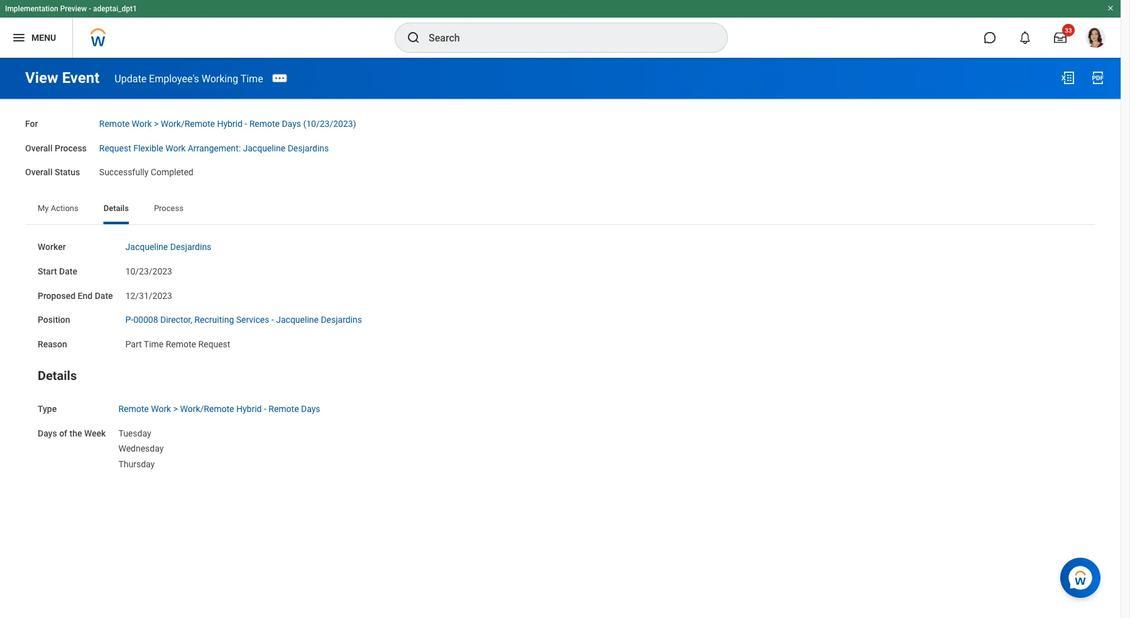 Task type: vqa. For each thing, say whether or not it's contained in the screenshot.
gear image
no



Task type: locate. For each thing, give the bounding box(es) containing it.
1 vertical spatial jacqueline
[[125, 242, 168, 252]]

0 vertical spatial >
[[154, 119, 159, 129]]

wednesday thursday
[[118, 444, 164, 470]]

0 vertical spatial details
[[104, 203, 129, 213]]

overall for overall process
[[25, 143, 52, 153]]

hybrid
[[217, 119, 243, 129], [236, 404, 262, 414]]

process down 'completed'
[[154, 203, 183, 213]]

services
[[236, 315, 269, 325]]

menu
[[31, 32, 56, 43]]

request up successfully
[[99, 143, 131, 153]]

my
[[38, 203, 49, 213]]

0 horizontal spatial date
[[59, 266, 77, 277]]

work/remote
[[161, 119, 215, 129], [180, 404, 234, 414]]

1 vertical spatial >
[[173, 404, 178, 414]]

proposed end date
[[38, 291, 113, 301]]

1 vertical spatial overall
[[25, 167, 52, 178]]

desjardins inside request flexible work arrangement: jacqueline desjardins link
[[288, 143, 329, 153]]

- inside menu banner
[[89, 4, 91, 13]]

work for remote work > work/remote hybrid - remote days
[[151, 404, 171, 414]]

work up 'completed'
[[165, 143, 186, 153]]

details down the reason
[[38, 369, 77, 384]]

1 vertical spatial details
[[38, 369, 77, 384]]

0 horizontal spatial days
[[38, 428, 57, 439]]

remote work > work/remote hybrid - remote days (10/23/2023)
[[99, 119, 356, 129]]

1 horizontal spatial request
[[198, 339, 230, 350]]

worker
[[38, 242, 66, 252]]

remote work > work/remote hybrid - remote days link
[[118, 401, 320, 414]]

1 vertical spatial hybrid
[[236, 404, 262, 414]]

request
[[99, 143, 131, 153], [198, 339, 230, 350]]

update
[[115, 72, 147, 84]]

details group
[[38, 366, 1083, 471]]

p-00008 director, recruiting services - jacqueline desjardins link
[[125, 312, 362, 325]]

employee's
[[149, 72, 199, 84]]

0 horizontal spatial request
[[99, 143, 131, 153]]

start date element
[[125, 259, 172, 277]]

> inside details group
[[173, 404, 178, 414]]

view printable version (pdf) image
[[1091, 70, 1106, 85]]

work inside details group
[[151, 404, 171, 414]]

overall status
[[25, 167, 80, 178]]

days for remote work > work/remote hybrid - remote days (10/23/2023)
[[282, 119, 301, 129]]

wednesday
[[118, 444, 164, 454]]

overall left status
[[25, 167, 52, 178]]

- inside details group
[[264, 404, 266, 414]]

2 overall from the top
[[25, 167, 52, 178]]

1 horizontal spatial >
[[173, 404, 178, 414]]

work up "flexible" at left
[[132, 119, 152, 129]]

tab list containing my actions
[[25, 194, 1096, 224]]

1 overall from the top
[[25, 143, 52, 153]]

desjardins
[[288, 143, 329, 153], [170, 242, 211, 252], [321, 315, 362, 325]]

0 horizontal spatial time
[[144, 339, 164, 350]]

preview
[[60, 4, 87, 13]]

remote
[[99, 119, 130, 129], [249, 119, 280, 129], [166, 339, 196, 350], [118, 404, 149, 414], [269, 404, 299, 414]]

work
[[132, 119, 152, 129], [165, 143, 186, 153], [151, 404, 171, 414]]

0 horizontal spatial >
[[154, 119, 159, 129]]

event
[[62, 69, 100, 87]]

0 vertical spatial desjardins
[[288, 143, 329, 153]]

overall status element
[[99, 160, 193, 178]]

end
[[78, 291, 93, 301]]

request flexible work arrangement: jacqueline desjardins link
[[99, 140, 329, 153]]

overall down for in the top left of the page
[[25, 143, 52, 153]]

jacqueline
[[243, 143, 286, 153], [125, 242, 168, 252], [276, 315, 319, 325]]

1 vertical spatial time
[[144, 339, 164, 350]]

1 horizontal spatial process
[[154, 203, 183, 213]]

date right end
[[95, 291, 113, 301]]

adeptai_dpt1
[[93, 4, 137, 13]]

date
[[59, 266, 77, 277], [95, 291, 113, 301]]

1 horizontal spatial time
[[241, 72, 263, 84]]

details inside group
[[38, 369, 77, 384]]

view event main content
[[0, 58, 1121, 516]]

search image
[[406, 30, 421, 45]]

days inside remote work > work/remote hybrid - remote days link
[[301, 404, 320, 414]]

arrangement:
[[188, 143, 241, 153]]

0 vertical spatial process
[[55, 143, 87, 153]]

0 vertical spatial overall
[[25, 143, 52, 153]]

date right start on the top left
[[59, 266, 77, 277]]

remote work > work/remote hybrid - remote days (10/23/2023) link
[[99, 116, 356, 129]]

of
[[59, 428, 67, 439]]

> up "flexible" at left
[[154, 119, 159, 129]]

details down successfully
[[104, 203, 129, 213]]

tuesday element
[[118, 426, 151, 439]]

1 vertical spatial desjardins
[[170, 242, 211, 252]]

33 button
[[1047, 24, 1075, 52]]

desjardins inside "p-00008 director, recruiting services - jacqueline desjardins" link
[[321, 315, 362, 325]]

1 vertical spatial request
[[198, 339, 230, 350]]

hybrid for remote work > work/remote hybrid - remote days (10/23/2023)
[[217, 119, 243, 129]]

jacqueline up "start date" element
[[125, 242, 168, 252]]

process
[[55, 143, 87, 153], [154, 203, 183, 213]]

request down recruiting
[[198, 339, 230, 350]]

days of the week
[[38, 428, 106, 439]]

update employee's working time link
[[115, 72, 263, 84]]

tab list inside view event main content
[[25, 194, 1096, 224]]

-
[[89, 4, 91, 13], [245, 119, 247, 129], [272, 315, 274, 325], [264, 404, 266, 414]]

1 vertical spatial days
[[301, 404, 320, 414]]

time right working
[[241, 72, 263, 84]]

successfully
[[99, 167, 149, 178]]

0 vertical spatial work
[[132, 119, 152, 129]]

thursday element
[[118, 457, 155, 470]]

part time remote request
[[125, 339, 230, 350]]

0 horizontal spatial details
[[38, 369, 77, 384]]

0 vertical spatial hybrid
[[217, 119, 243, 129]]

jacqueline right services
[[276, 315, 319, 325]]

jacqueline down remote work > work/remote hybrid - remote days (10/23/2023)
[[243, 143, 286, 153]]

2 vertical spatial days
[[38, 428, 57, 439]]

week
[[84, 428, 106, 439]]

hybrid inside remote work > work/remote hybrid - remote days (10/23/2023) link
[[217, 119, 243, 129]]

time
[[241, 72, 263, 84], [144, 339, 164, 350]]

type
[[38, 404, 57, 414]]

2 vertical spatial work
[[151, 404, 171, 414]]

recruiting
[[195, 315, 234, 325]]

days
[[282, 119, 301, 129], [301, 404, 320, 414], [38, 428, 57, 439]]

export to excel image
[[1061, 70, 1076, 85]]

1 vertical spatial date
[[95, 291, 113, 301]]

work/remote inside details group
[[180, 404, 234, 414]]

2 vertical spatial desjardins
[[321, 315, 362, 325]]

> up items selected list
[[173, 404, 178, 414]]

1 horizontal spatial date
[[95, 291, 113, 301]]

0 vertical spatial time
[[241, 72, 263, 84]]

hybrid inside remote work > work/remote hybrid - remote days link
[[236, 404, 262, 414]]

part time remote request element
[[125, 337, 230, 350]]

2 horizontal spatial days
[[301, 404, 320, 414]]

details
[[104, 203, 129, 213], [38, 369, 77, 384]]

justify image
[[11, 30, 26, 45]]

time right part
[[144, 339, 164, 350]]

process up status
[[55, 143, 87, 153]]

proposed end date element
[[125, 283, 172, 302]]

1 vertical spatial work/remote
[[180, 404, 234, 414]]

0 vertical spatial days
[[282, 119, 301, 129]]

notifications large image
[[1019, 31, 1032, 44]]

successfully completed
[[99, 167, 193, 178]]

wednesday element
[[118, 441, 164, 454]]

work up tuesday element
[[151, 404, 171, 414]]

overall
[[25, 143, 52, 153], [25, 167, 52, 178]]

tab list
[[25, 194, 1096, 224]]

0 horizontal spatial process
[[55, 143, 87, 153]]

work/remote for remote work > work/remote hybrid - remote days (10/23/2023)
[[161, 119, 215, 129]]

0 vertical spatial work/remote
[[161, 119, 215, 129]]

- for p-00008 director, recruiting services - jacqueline desjardins
[[272, 315, 274, 325]]

days inside remote work > work/remote hybrid - remote days (10/23/2023) link
[[282, 119, 301, 129]]

1 horizontal spatial details
[[104, 203, 129, 213]]

update employee's working time
[[115, 72, 263, 84]]

1 horizontal spatial days
[[282, 119, 301, 129]]

>
[[154, 119, 159, 129], [173, 404, 178, 414]]



Task type: describe. For each thing, give the bounding box(es) containing it.
remote inside part time remote request element
[[166, 339, 196, 350]]

> for remote work > work/remote hybrid - remote days
[[173, 404, 178, 414]]

time inside part time remote request element
[[144, 339, 164, 350]]

1 vertical spatial process
[[154, 203, 183, 213]]

0 vertical spatial jacqueline
[[243, 143, 286, 153]]

1 vertical spatial work
[[165, 143, 186, 153]]

days for remote work > work/remote hybrid - remote days
[[301, 404, 320, 414]]

- for remote work > work/remote hybrid - remote days (10/23/2023)
[[245, 119, 247, 129]]

close environment banner image
[[1107, 4, 1115, 12]]

flexible
[[133, 143, 163, 153]]

menu button
[[0, 18, 72, 58]]

remote work > work/remote hybrid - remote days
[[118, 404, 320, 414]]

- for remote work > work/remote hybrid - remote days
[[264, 404, 266, 414]]

view event
[[25, 69, 100, 87]]

start
[[38, 266, 57, 277]]

p-
[[125, 315, 133, 325]]

hybrid for remote work > work/remote hybrid - remote days
[[236, 404, 262, 414]]

(10/23/2023)
[[303, 119, 356, 129]]

jacqueline desjardins link
[[125, 239, 211, 252]]

start date
[[38, 266, 77, 277]]

inbox large image
[[1054, 31, 1067, 44]]

proposed
[[38, 291, 75, 301]]

p-00008 director, recruiting services - jacqueline desjardins
[[125, 315, 362, 325]]

overall process
[[25, 143, 87, 153]]

director,
[[160, 315, 192, 325]]

overall for overall status
[[25, 167, 52, 178]]

part
[[125, 339, 142, 350]]

tuesday
[[118, 428, 151, 439]]

reason
[[38, 339, 67, 350]]

10/23/2023
[[125, 266, 172, 277]]

implementation
[[5, 4, 58, 13]]

> for remote work > work/remote hybrid - remote days (10/23/2023)
[[154, 119, 159, 129]]

details button
[[38, 369, 77, 384]]

00008
[[133, 315, 158, 325]]

0 vertical spatial request
[[99, 143, 131, 153]]

the
[[70, 428, 82, 439]]

jacqueline inside 'link'
[[125, 242, 168, 252]]

view
[[25, 69, 58, 87]]

thursday
[[118, 459, 155, 470]]

my actions
[[38, 203, 78, 213]]

for
[[25, 119, 38, 129]]

33
[[1065, 26, 1072, 34]]

work for remote work > work/remote hybrid - remote days (10/23/2023)
[[132, 119, 152, 129]]

profile logan mcneil image
[[1086, 28, 1106, 50]]

menu banner
[[0, 0, 1121, 58]]

implementation preview -   adeptai_dpt1
[[5, 4, 137, 13]]

working
[[202, 72, 238, 84]]

actions
[[51, 203, 78, 213]]

position
[[38, 315, 70, 325]]

work/remote for remote work > work/remote hybrid - remote days
[[180, 404, 234, 414]]

desjardins inside the jacqueline desjardins 'link'
[[170, 242, 211, 252]]

completed
[[151, 167, 193, 178]]

items selected list
[[118, 426, 184, 471]]

Search Workday  search field
[[429, 24, 702, 52]]

0 vertical spatial date
[[59, 266, 77, 277]]

jacqueline desjardins
[[125, 242, 211, 252]]

request flexible work arrangement: jacqueline desjardins
[[99, 143, 329, 153]]

status
[[55, 167, 80, 178]]

2 vertical spatial jacqueline
[[276, 315, 319, 325]]

12/31/2023
[[125, 291, 172, 301]]



